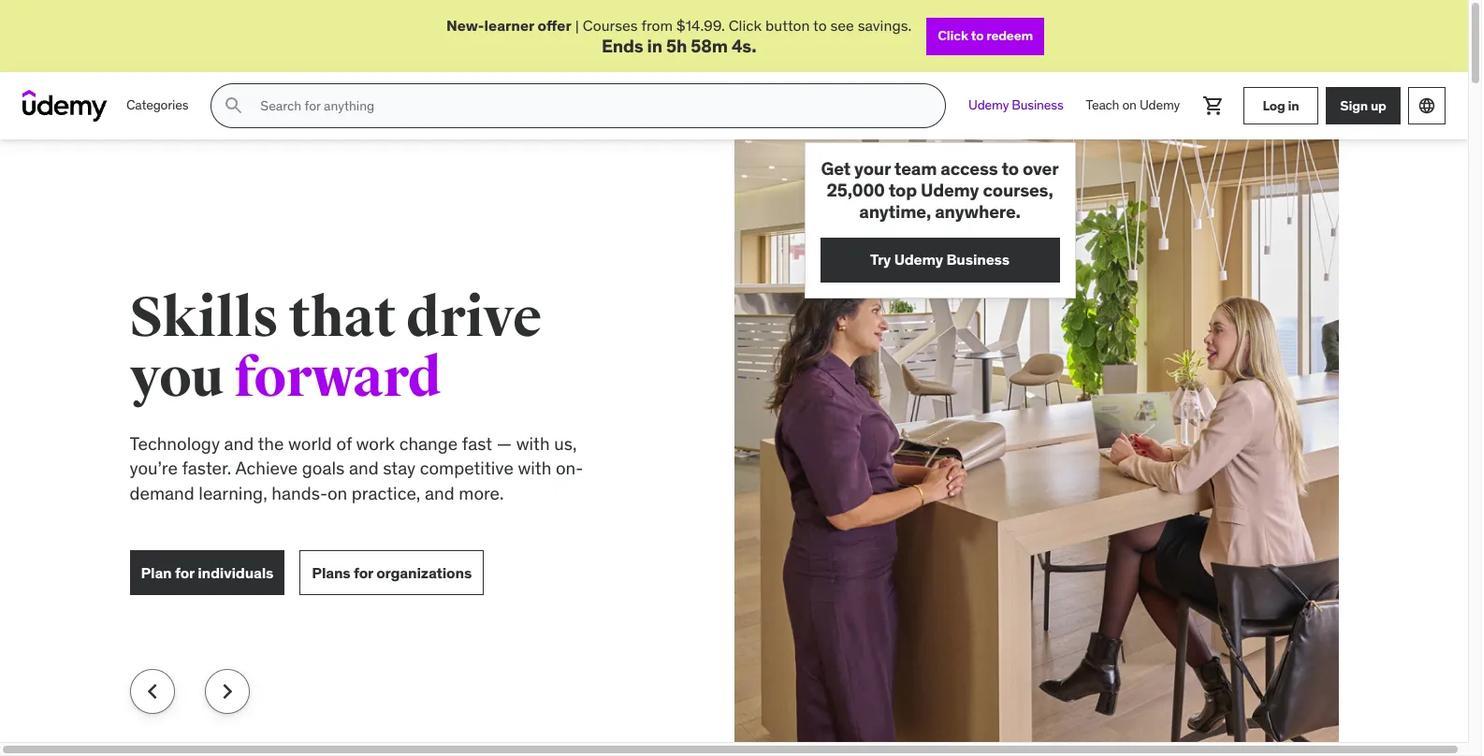 Task type: vqa. For each thing, say whether or not it's contained in the screenshot.
team
yes



Task type: locate. For each thing, give the bounding box(es) containing it.
for right 'plan'
[[175, 563, 195, 582]]

forward
[[234, 345, 442, 412]]

0 horizontal spatial on
[[328, 482, 348, 504]]

demand
[[130, 482, 194, 504]]

on down goals
[[328, 482, 348, 504]]

1 horizontal spatial business
[[1012, 97, 1064, 114]]

udemy right top at right
[[921, 179, 980, 201]]

sign
[[1341, 97, 1369, 114]]

up
[[1371, 97, 1387, 114]]

for right "plans"
[[354, 563, 373, 582]]

$14.99.
[[677, 16, 725, 35]]

0 horizontal spatial for
[[175, 563, 195, 582]]

plan for individuals link
[[130, 551, 285, 596]]

business up the over
[[1012, 97, 1064, 114]]

click to redeem
[[938, 27, 1033, 44]]

for
[[175, 563, 195, 582], [354, 563, 373, 582]]

plans
[[312, 563, 351, 582]]

get
[[821, 157, 851, 180]]

work
[[356, 432, 395, 455]]

0 horizontal spatial and
[[224, 432, 254, 455]]

team
[[895, 157, 937, 180]]

2 for from the left
[[354, 563, 373, 582]]

0 horizontal spatial business
[[947, 250, 1010, 269]]

more.
[[459, 482, 504, 504]]

1 vertical spatial in
[[1288, 97, 1300, 114]]

0 horizontal spatial click
[[729, 16, 762, 35]]

teach on udemy link
[[1075, 83, 1192, 128]]

click inside new-learner offer | courses from $14.99. click button to see savings. ends in 5h 58m 4s .
[[729, 16, 762, 35]]

to inside 'get your team access to over 25,000 top udemy courses, anytime, anywhere.'
[[1002, 157, 1019, 180]]

0 vertical spatial business
[[1012, 97, 1064, 114]]

sign up
[[1341, 97, 1387, 114]]

5h 58m 4s
[[667, 35, 752, 57]]

in
[[647, 35, 663, 57], [1288, 97, 1300, 114]]

business inside 'link'
[[947, 250, 1010, 269]]

and down work
[[349, 457, 379, 480]]

1 for from the left
[[175, 563, 195, 582]]

of
[[336, 432, 352, 455]]

to inside new-learner offer | courses from $14.99. click button to see savings. ends in 5h 58m 4s .
[[813, 16, 827, 35]]

udemy right try
[[895, 250, 944, 269]]

business down the anywhere.
[[947, 250, 1010, 269]]

1 horizontal spatial for
[[354, 563, 373, 582]]

with right —
[[516, 432, 550, 455]]

technology
[[130, 432, 220, 455]]

learner
[[484, 16, 535, 35]]

click
[[729, 16, 762, 35], [938, 27, 969, 44]]

0 vertical spatial in
[[647, 35, 663, 57]]

in down from
[[647, 35, 663, 57]]

to
[[813, 16, 827, 35], [971, 27, 984, 44], [1002, 157, 1019, 180]]

to left redeem
[[971, 27, 984, 44]]

business inside "link"
[[1012, 97, 1064, 114]]

categories button
[[115, 83, 200, 128]]

1 vertical spatial and
[[349, 457, 379, 480]]

on
[[1123, 97, 1137, 114], [328, 482, 348, 504]]

click left redeem
[[938, 27, 969, 44]]

sign up link
[[1326, 87, 1401, 125]]

1 vertical spatial with
[[518, 457, 552, 480]]

on right teach
[[1123, 97, 1137, 114]]

business
[[1012, 97, 1064, 114], [947, 250, 1010, 269]]

0 horizontal spatial to
[[813, 16, 827, 35]]

and
[[224, 432, 254, 455], [349, 457, 379, 480], [425, 482, 455, 504]]

2 horizontal spatial and
[[425, 482, 455, 504]]

skills that drive you
[[130, 284, 542, 412]]

offer
[[538, 16, 572, 35]]

to left the over
[[1002, 157, 1019, 180]]

udemy
[[969, 97, 1009, 114], [1140, 97, 1180, 114], [921, 179, 980, 201], [895, 250, 944, 269]]

log in
[[1263, 97, 1300, 114]]

in inside new-learner offer | courses from $14.99. click button to see savings. ends in 5h 58m 4s .
[[647, 35, 663, 57]]

hands-
[[272, 482, 328, 504]]

plan for individuals
[[141, 563, 274, 582]]

to left 'see'
[[813, 16, 827, 35]]

1 vertical spatial business
[[947, 250, 1010, 269]]

with
[[516, 432, 550, 455], [518, 457, 552, 480]]

1 horizontal spatial and
[[349, 457, 379, 480]]

1 vertical spatial on
[[328, 482, 348, 504]]

drive
[[406, 284, 542, 352]]

1 horizontal spatial click
[[938, 27, 969, 44]]

savings.
[[858, 16, 912, 35]]

in right log
[[1288, 97, 1300, 114]]

with left the on-
[[518, 457, 552, 480]]

0 horizontal spatial in
[[647, 35, 663, 57]]

|
[[575, 16, 579, 35]]

1 horizontal spatial in
[[1288, 97, 1300, 114]]

and left the
[[224, 432, 254, 455]]

udemy inside 'get your team access to over 25,000 top udemy courses, anytime, anywhere.'
[[921, 179, 980, 201]]

—
[[497, 432, 512, 455]]

1 horizontal spatial on
[[1123, 97, 1137, 114]]

your
[[855, 157, 891, 180]]

and down the competitive
[[425, 482, 455, 504]]

click up .
[[729, 16, 762, 35]]

2 horizontal spatial to
[[1002, 157, 1019, 180]]

udemy up access
[[969, 97, 1009, 114]]

click inside button
[[938, 27, 969, 44]]

0 vertical spatial on
[[1123, 97, 1137, 114]]

shopping cart with 0 items image
[[1203, 95, 1225, 117]]

1 horizontal spatial to
[[971, 27, 984, 44]]

.
[[752, 35, 757, 57]]

courses
[[583, 16, 638, 35]]

udemy image
[[22, 90, 108, 122]]



Task type: describe. For each thing, give the bounding box(es) containing it.
anywhere.
[[935, 200, 1021, 223]]

see
[[831, 16, 854, 35]]

organizations
[[376, 563, 472, 582]]

redeem
[[987, 27, 1033, 44]]

stay
[[383, 457, 416, 480]]

button
[[766, 16, 810, 35]]

udemy left shopping cart with 0 items image
[[1140, 97, 1180, 114]]

click to redeem button
[[927, 17, 1045, 55]]

25,000
[[827, 179, 885, 201]]

you
[[130, 345, 224, 412]]

next image
[[212, 677, 242, 707]]

submit search image
[[223, 95, 246, 117]]

goals
[[302, 457, 345, 480]]

try udemy business link
[[820, 237, 1060, 282]]

for for plan
[[175, 563, 195, 582]]

top
[[889, 179, 917, 201]]

new-learner offer | courses from $14.99. click button to see savings. ends in 5h 58m 4s .
[[446, 16, 912, 57]]

change
[[399, 432, 458, 455]]

the
[[258, 432, 284, 455]]

anytime,
[[860, 200, 932, 223]]

courses,
[[983, 179, 1054, 201]]

on inside 'technology and the world of work change fast — with us, you're faster. achieve goals and stay competitive with on- demand learning, hands-on practice, and more.'
[[328, 482, 348, 504]]

on-
[[556, 457, 583, 480]]

world
[[288, 432, 332, 455]]

new-
[[446, 16, 484, 35]]

log in link
[[1244, 87, 1319, 125]]

udemy business
[[969, 97, 1064, 114]]

over
[[1023, 157, 1059, 180]]

choose a language image
[[1418, 97, 1437, 115]]

log
[[1263, 97, 1286, 114]]

you're
[[130, 457, 178, 480]]

udemy business link
[[958, 83, 1075, 128]]

on inside teach on udemy link
[[1123, 97, 1137, 114]]

teach on udemy
[[1086, 97, 1180, 114]]

for for plans
[[354, 563, 373, 582]]

faster.
[[182, 457, 231, 480]]

competitive
[[420, 457, 514, 480]]

from
[[642, 16, 673, 35]]

plans for organizations link
[[300, 551, 484, 596]]

try
[[871, 250, 891, 269]]

individuals
[[198, 563, 274, 582]]

try udemy business
[[871, 250, 1010, 269]]

access
[[941, 157, 998, 180]]

Search for anything text field
[[257, 90, 923, 122]]

achieve
[[235, 457, 298, 480]]

teach
[[1086, 97, 1120, 114]]

categories
[[126, 97, 188, 114]]

plan
[[141, 563, 172, 582]]

plans for organizations
[[312, 563, 472, 582]]

previous image
[[137, 677, 167, 707]]

that
[[289, 284, 396, 352]]

ends
[[602, 35, 644, 57]]

0 vertical spatial with
[[516, 432, 550, 455]]

2 vertical spatial and
[[425, 482, 455, 504]]

udemy inside "link"
[[969, 97, 1009, 114]]

us,
[[554, 432, 577, 455]]

to inside button
[[971, 27, 984, 44]]

0 vertical spatial and
[[224, 432, 254, 455]]

skills
[[130, 284, 279, 352]]

get your team access to over 25,000 top udemy courses, anytime, anywhere.
[[821, 157, 1059, 223]]

learning,
[[199, 482, 267, 504]]

practice,
[[352, 482, 421, 504]]

udemy inside 'link'
[[895, 250, 944, 269]]

fast
[[462, 432, 492, 455]]

technology and the world of work change fast — with us, you're faster. achieve goals and stay competitive with on- demand learning, hands-on practice, and more.
[[130, 432, 583, 504]]



